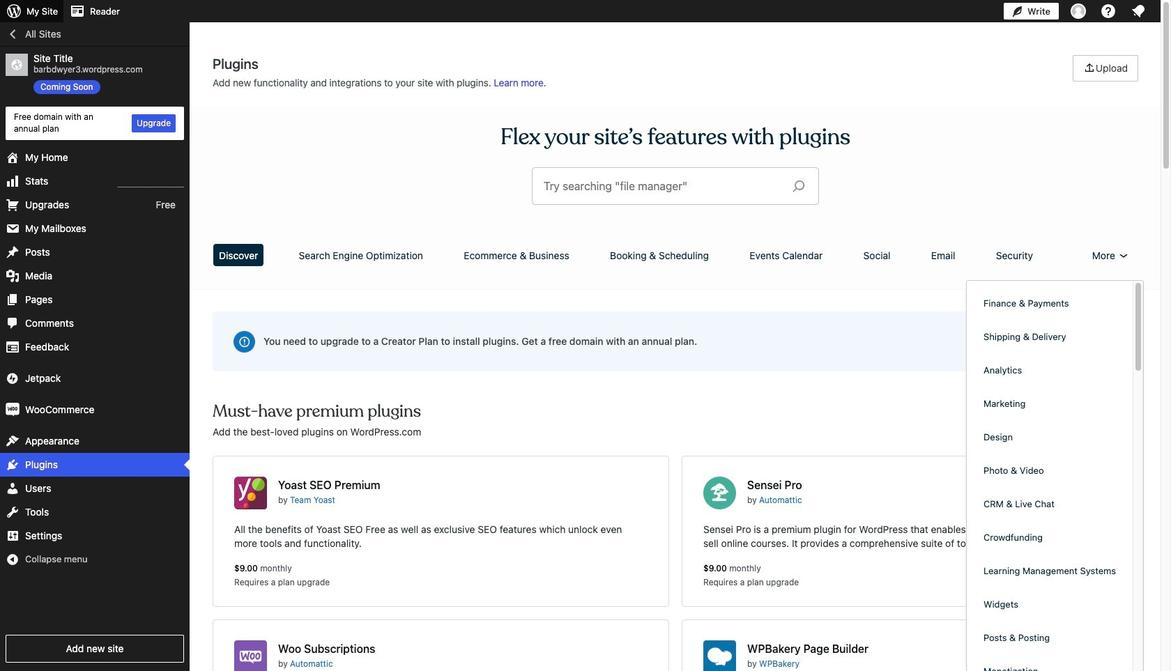Task type: vqa. For each thing, say whether or not it's contained in the screenshot.
Search search field
yes



Task type: describe. For each thing, give the bounding box(es) containing it.
Search search field
[[544, 168, 782, 204]]

2 img image from the top
[[6, 403, 20, 417]]

my profile image
[[1071, 3, 1086, 19]]

highest hourly views 0 image
[[118, 178, 184, 187]]



Task type: locate. For each thing, give the bounding box(es) containing it.
1 img image from the top
[[6, 371, 20, 385]]

manage your notifications image
[[1130, 3, 1147, 20]]

None search field
[[533, 168, 819, 204]]

group
[[973, 287, 1128, 672]]

0 vertical spatial img image
[[6, 371, 20, 385]]

plugin icon image
[[234, 477, 267, 510], [704, 477, 736, 510], [234, 641, 267, 672], [704, 641, 736, 672]]

help image
[[1100, 3, 1117, 20]]

img image
[[6, 371, 20, 385], [6, 403, 20, 417]]

1 vertical spatial img image
[[6, 403, 20, 417]]

main content
[[208, 55, 1144, 672]]



